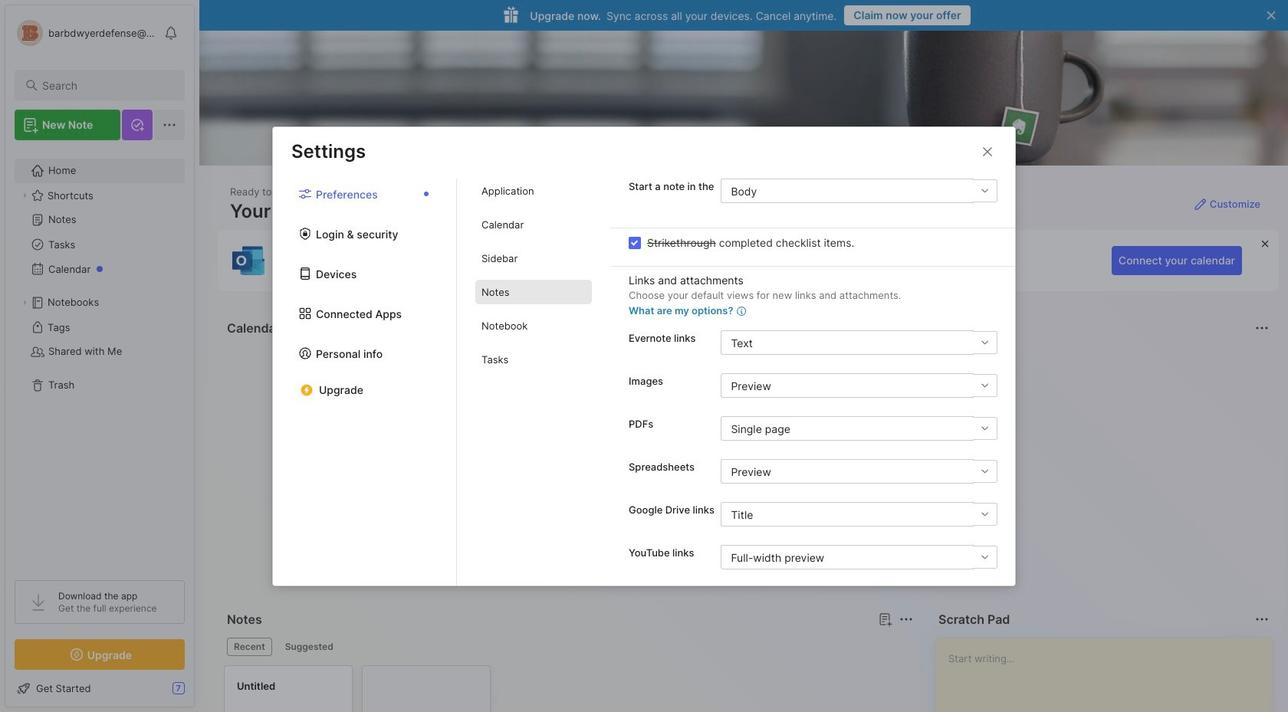 Task type: vqa. For each thing, say whether or not it's contained in the screenshot.
Click to collapse image
no



Task type: describe. For each thing, give the bounding box(es) containing it.
Select36 checkbox
[[629, 237, 641, 249]]

Start a new note in the body or title. field
[[722, 179, 998, 203]]

Choose default view option for Images field
[[722, 374, 997, 398]]

Choose default view option for PDFs field
[[722, 417, 997, 441]]

Choose default view option for Evernote links field
[[722, 331, 997, 355]]

Choose default view option for Google Drive links field
[[722, 503, 997, 527]]

Start writing… text field
[[949, 639, 1272, 713]]



Task type: locate. For each thing, give the bounding box(es) containing it.
Search text field
[[42, 78, 171, 93]]

Choose default view option for YouTube links field
[[722, 546, 997, 570]]

tree
[[5, 150, 194, 567]]

tree inside main element
[[5, 150, 194, 567]]

main element
[[0, 0, 199, 713]]

close image
[[979, 142, 997, 161]]

tab
[[476, 179, 592, 203], [476, 213, 592, 237], [476, 246, 592, 271], [476, 280, 592, 305], [476, 314, 592, 338], [476, 348, 592, 372], [227, 638, 272, 657], [278, 638, 340, 657]]

None search field
[[42, 76, 171, 94]]

row group
[[224, 666, 500, 713]]

Choose default view option for Spreadsheets field
[[722, 460, 997, 484]]

tab list
[[273, 179, 457, 586], [457, 179, 611, 586], [227, 638, 911, 657]]

none search field inside main element
[[42, 76, 171, 94]]

expand notebooks image
[[20, 298, 29, 308]]



